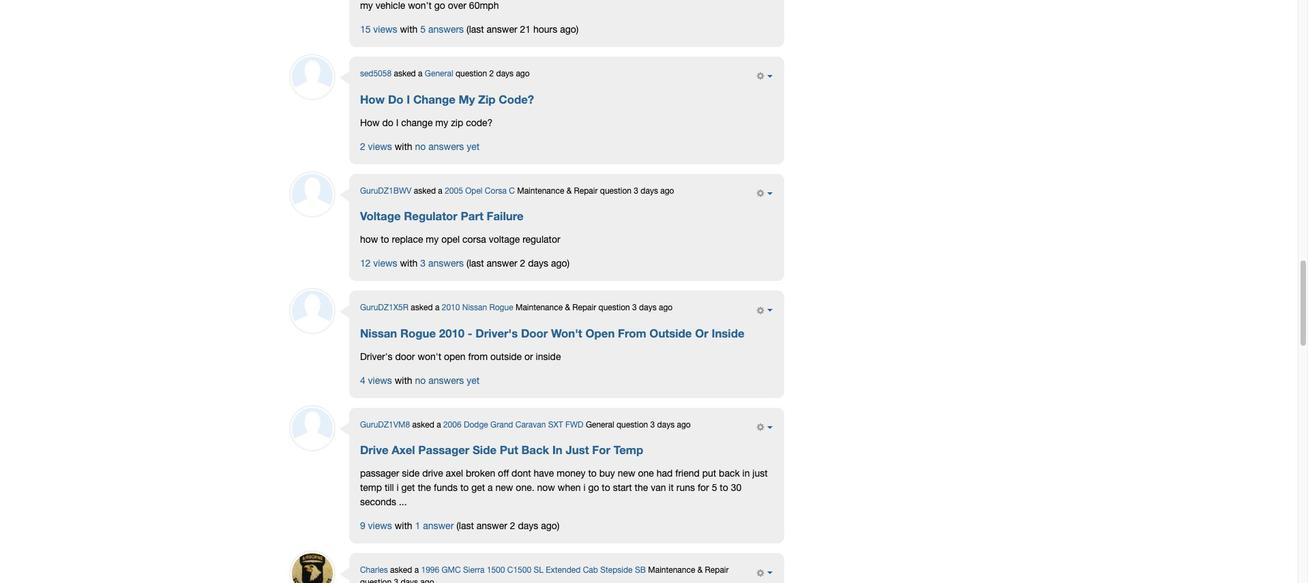 Task type: describe. For each thing, give the bounding box(es) containing it.
gurudz1x5r link
[[360, 303, 409, 313]]

& inside maintenance & repair question             3 days ago
[[698, 566, 703, 575]]

5 inside passager side drive axel broken off dont have money to buy new one had friend  put back in just temp till i get the funds to get a new one. now when i go to start  the van it runs for 5 to 30 seconds ...
[[712, 482, 717, 493]]

change
[[401, 117, 433, 128]]

days inside maintenance & repair question             3 days ago
[[401, 578, 418, 583]]

2006
[[443, 420, 461, 430]]

replace
[[392, 234, 423, 245]]

a left 1996
[[414, 566, 419, 575]]

how
[[360, 234, 378, 245]]

0 horizontal spatial driver's
[[360, 351, 393, 362]]

seconds
[[360, 497, 396, 508]]

-
[[468, 327, 472, 340]]

charles
[[360, 566, 388, 575]]

to left 30
[[720, 482, 728, 493]]

now
[[537, 482, 555, 493]]

regulator
[[523, 234, 560, 245]]

maintenance & repair question             3 days ago
[[360, 566, 729, 583]]

asked for do
[[394, 69, 416, 79]]

0 vertical spatial my
[[435, 117, 448, 128]]

code?
[[466, 117, 493, 128]]

asked right charles link
[[390, 566, 412, 575]]

gurudz1bwv asked a 2005 opel corsa c maintenance & repair             question             3 days ago
[[360, 186, 674, 196]]

in
[[552, 444, 563, 457]]

gurudz1bwv
[[360, 186, 412, 196]]

2 up "zip"
[[489, 69, 494, 79]]

9
[[360, 521, 365, 532]]

gurudz1vm8 link
[[360, 420, 410, 430]]

door
[[395, 351, 415, 362]]

views for 4
[[368, 375, 392, 386]]

voltage
[[360, 210, 401, 223]]

till
[[385, 482, 394, 493]]

no for 2010
[[415, 375, 426, 386]]

how do i change my zip code?
[[360, 117, 493, 128]]

0 horizontal spatial rogue
[[400, 327, 436, 340]]

won't
[[418, 351, 441, 362]]

or
[[695, 327, 708, 340]]

or
[[524, 351, 533, 362]]

1 vertical spatial &
[[565, 303, 570, 313]]

cab
[[583, 566, 598, 575]]

0 vertical spatial ago)
[[560, 24, 579, 35]]

2006 dodge grand caravan sxt fwd link
[[443, 420, 583, 430]]

answer for 3 answers
[[487, 258, 517, 269]]

ago inside maintenance & repair question             3 days ago
[[420, 578, 434, 583]]

door
[[521, 327, 548, 340]]

answers for 12 views with 3 answers (last answer 2 days ago)
[[428, 258, 464, 269]]

caravan
[[515, 420, 546, 430]]

views for 2
[[368, 141, 392, 152]]

2 i from the left
[[583, 482, 586, 493]]

2 down regulator
[[520, 258, 525, 269]]

code?
[[499, 93, 534, 106]]

1
[[415, 521, 420, 532]]

answers for 2 views with no answers yet
[[428, 141, 464, 152]]

to right go
[[602, 482, 610, 493]]

c1500
[[507, 566, 531, 575]]

gurudz1x5r asked a 2010 nissan rogue maintenance & repair             question             3 days ago
[[360, 303, 673, 313]]

to up go
[[588, 468, 597, 479]]

answer for 5 answers
[[487, 24, 517, 35]]

funds
[[434, 482, 458, 493]]

9 views link
[[360, 521, 392, 532]]

side
[[473, 444, 497, 457]]

1 i from the left
[[397, 482, 399, 493]]

grand
[[490, 420, 513, 430]]

ago) for side
[[541, 521, 560, 532]]

from
[[618, 327, 646, 340]]

0 vertical spatial repair
[[574, 186, 598, 196]]

gurudz1vm8
[[360, 420, 410, 430]]

0 vertical spatial nissan
[[462, 303, 487, 313]]

zip
[[451, 117, 463, 128]]

1 vertical spatial repair
[[572, 303, 596, 313]]

van
[[651, 482, 666, 493]]

corsa
[[485, 186, 507, 196]]

nissan rogue 2010 - driver's door won't open from outside or inside
[[360, 327, 744, 340]]

2005 opel corsa c link
[[445, 186, 515, 196]]

have
[[534, 468, 554, 479]]

answer for 1 answer
[[477, 521, 507, 532]]

30
[[731, 482, 742, 493]]

question inside maintenance & repair question             3 days ago
[[360, 578, 392, 583]]

fwd
[[565, 420, 583, 430]]

how do i change my zip code?
[[360, 93, 534, 106]]

one
[[638, 468, 654, 479]]

views for 15
[[373, 24, 397, 35]]

asked for axel
[[412, 420, 434, 430]]

friend
[[675, 468, 700, 479]]

with for 9
[[395, 521, 412, 532]]

0 vertical spatial maintenance
[[517, 186, 564, 196]]

ago) for failure
[[551, 258, 570, 269]]

2 get from the left
[[471, 482, 485, 493]]

passager
[[418, 444, 469, 457]]

answers for 4 views with no answers yet
[[428, 375, 464, 386]]

side
[[402, 468, 420, 479]]

maintenance inside maintenance & repair question             3 days ago
[[648, 566, 695, 575]]

drive axel passager side put back in just for temp
[[360, 444, 643, 457]]

a for i
[[418, 69, 422, 79]]

2 up c1500
[[510, 521, 515, 532]]

a for part
[[438, 186, 443, 196]]

it
[[669, 482, 674, 493]]

2005
[[445, 186, 463, 196]]

outside
[[490, 351, 522, 362]]

1 vertical spatial new
[[496, 482, 513, 493]]

0 vertical spatial (last
[[466, 24, 484, 35]]

with for 15
[[400, 24, 418, 35]]

0 vertical spatial &
[[567, 186, 572, 196]]

zip
[[478, 93, 496, 106]]

failure
[[487, 210, 524, 223]]

...
[[399, 497, 407, 508]]

2 the from the left
[[635, 482, 648, 493]]

drive axel passager side put back in just for temp link
[[360, 444, 643, 457]]

voltage regulator part failure
[[360, 210, 524, 223]]

3 inside maintenance & repair question             3 days ago
[[394, 578, 398, 583]]

15 views with 5 answers (last answer 21 hours ago)
[[360, 24, 579, 35]]

how for how do i change my zip code?
[[360, 93, 385, 106]]

buy
[[599, 468, 615, 479]]

15
[[360, 24, 371, 35]]

with for 4
[[395, 375, 412, 386]]

open
[[585, 327, 615, 340]]

runs
[[676, 482, 695, 493]]

4
[[360, 375, 365, 386]]

just
[[566, 444, 589, 457]]

9 views with 1 answer (last answer 2 days ago)
[[360, 521, 560, 532]]



Task type: locate. For each thing, give the bounding box(es) containing it.
my
[[459, 93, 475, 106]]

drive
[[422, 468, 443, 479]]

2 yet from the top
[[467, 375, 480, 386]]

2 up gurudz1bwv link
[[360, 141, 365, 152]]

back
[[719, 468, 740, 479]]

corsa
[[462, 234, 486, 245]]

with down change
[[395, 141, 412, 152]]

1996 gmc sierra 1500 c1500 sl extended cab stepside sb link
[[421, 566, 646, 575]]

no answers yet link down open
[[415, 375, 480, 386]]

answers down zip
[[428, 141, 464, 152]]

answer down voltage
[[487, 258, 517, 269]]

the down drive
[[418, 482, 431, 493]]

1 vertical spatial ago)
[[551, 258, 570, 269]]

back
[[521, 444, 549, 457]]

just
[[752, 468, 768, 479]]

temp
[[360, 482, 382, 493]]

how left "do"
[[360, 93, 385, 106]]

maintenance up door
[[516, 303, 563, 313]]

& right c
[[567, 186, 572, 196]]

driver's up 4 views link
[[360, 351, 393, 362]]

(last right 1 answer link
[[456, 521, 474, 532]]

no down change
[[415, 141, 426, 152]]

12
[[360, 258, 371, 269]]

5
[[420, 24, 426, 35], [712, 482, 717, 493]]

off
[[498, 468, 509, 479]]

answers
[[428, 24, 464, 35], [428, 141, 464, 152], [428, 258, 464, 269], [428, 375, 464, 386]]

maintenance
[[517, 186, 564, 196], [516, 303, 563, 313], [648, 566, 695, 575]]

axel
[[392, 444, 415, 457]]

2 views with no answers yet
[[360, 141, 480, 152]]

1 vertical spatial yet
[[467, 375, 480, 386]]

repair inside maintenance & repair question             3 days ago
[[705, 566, 729, 575]]

money
[[557, 468, 586, 479]]

2010 down 3 answers link
[[442, 303, 460, 313]]

0 vertical spatial 2010
[[442, 303, 460, 313]]

sl
[[534, 566, 543, 575]]

a left 2006
[[437, 420, 441, 430]]

get down side
[[401, 482, 415, 493]]

0 vertical spatial no
[[415, 141, 426, 152]]

general up change
[[425, 69, 453, 79]]

answers down the opel
[[428, 258, 464, 269]]

gurudz1x5r
[[360, 303, 409, 313]]

broken
[[466, 468, 495, 479]]

with
[[400, 24, 418, 35], [395, 141, 412, 152], [400, 258, 418, 269], [395, 375, 412, 386], [395, 521, 412, 532]]

nissan up -
[[462, 303, 487, 313]]

0 vertical spatial how
[[360, 93, 385, 106]]

(last for passager
[[456, 521, 474, 532]]

0 vertical spatial no answers yet link
[[415, 141, 480, 152]]

a left the 2010 nissan rogue link
[[435, 303, 439, 313]]

gmc
[[442, 566, 461, 575]]

get down the broken
[[471, 482, 485, 493]]

1 vertical spatial maintenance
[[516, 303, 563, 313]]

i right "do"
[[407, 93, 410, 106]]

i right till
[[397, 482, 399, 493]]

asked left 2006
[[412, 420, 434, 430]]

no answers yet link for change
[[415, 141, 480, 152]]

i for do
[[396, 117, 399, 128]]

2010 nissan rogue link
[[442, 303, 513, 313]]

2 vertical spatial (last
[[456, 521, 474, 532]]

temp
[[614, 444, 643, 457]]

i
[[397, 482, 399, 493], [583, 482, 586, 493]]

general up "for"
[[586, 420, 614, 430]]

rogue up won't
[[400, 327, 436, 340]]

for
[[698, 482, 709, 493]]

a down the broken
[[488, 482, 493, 493]]

views for 9
[[368, 521, 392, 532]]

answer right 1
[[423, 521, 454, 532]]

1 horizontal spatial nissan
[[462, 303, 487, 313]]

1 horizontal spatial general
[[586, 420, 614, 430]]

(last down corsa
[[466, 258, 484, 269]]

driver's door won't open from outside or inside
[[360, 351, 561, 362]]

0 horizontal spatial i
[[396, 117, 399, 128]]

a for 2010
[[435, 303, 439, 313]]

(last right 5 answers link
[[466, 24, 484, 35]]

no answers yet link for -
[[415, 375, 480, 386]]

opel
[[465, 186, 483, 196]]

views right 12
[[373, 258, 397, 269]]

c
[[509, 186, 515, 196]]

& up won't
[[565, 303, 570, 313]]

4 views with no answers yet
[[360, 375, 480, 386]]

yet down from
[[467, 375, 480, 386]]

1 horizontal spatial new
[[618, 468, 635, 479]]

1 horizontal spatial the
[[635, 482, 648, 493]]

0 horizontal spatial 5
[[420, 24, 426, 35]]

nissan
[[462, 303, 487, 313], [360, 327, 397, 340]]

asked up regulator
[[414, 186, 436, 196]]

1 get from the left
[[401, 482, 415, 493]]

with right 15 views link
[[400, 24, 418, 35]]

2010 left -
[[439, 327, 465, 340]]

1 no answers yet link from the top
[[415, 141, 480, 152]]

to
[[381, 234, 389, 245], [588, 468, 597, 479], [460, 482, 469, 493], [602, 482, 610, 493], [720, 482, 728, 493]]

with down replace
[[400, 258, 418, 269]]

yet
[[467, 141, 480, 152], [467, 375, 480, 386]]

1500
[[487, 566, 505, 575]]

no answers yet link down zip
[[415, 141, 480, 152]]

charles asked a 1996 gmc sierra 1500 c1500 sl extended cab stepside sb
[[360, 566, 646, 575]]

5 right 15 views link
[[420, 24, 426, 35]]

0 vertical spatial i
[[407, 93, 410, 106]]

0 vertical spatial 5
[[420, 24, 426, 35]]

passager side drive axel broken off dont have money to buy new one had friend  put back in just temp till i get the funds to get a new one. now when i go to start  the van it runs for 5 to 30 seconds ...
[[360, 468, 768, 508]]

ago) down regulator
[[551, 258, 570, 269]]

drive
[[360, 444, 388, 457]]

1 vertical spatial no
[[415, 375, 426, 386]]

answer left 21
[[487, 24, 517, 35]]

answer up 1500
[[477, 521, 507, 532]]

new up "start"
[[618, 468, 635, 479]]

0 horizontal spatial the
[[418, 482, 431, 493]]

with left 1
[[395, 521, 412, 532]]

asked right gurudz1x5r link
[[411, 303, 433, 313]]

1 vertical spatial 5
[[712, 482, 717, 493]]

views down do
[[368, 141, 392, 152]]

my left zip
[[435, 117, 448, 128]]

1 horizontal spatial 5
[[712, 482, 717, 493]]

with down door
[[395, 375, 412, 386]]

i right do
[[396, 117, 399, 128]]

put
[[702, 468, 716, 479]]

1 horizontal spatial get
[[471, 482, 485, 493]]

to down axel
[[460, 482, 469, 493]]

0 vertical spatial new
[[618, 468, 635, 479]]

i left go
[[583, 482, 586, 493]]

dodge
[[464, 420, 488, 430]]

rogue up outside
[[489, 303, 513, 313]]

open
[[444, 351, 466, 362]]

0 horizontal spatial get
[[401, 482, 415, 493]]

0 vertical spatial yet
[[467, 141, 480, 152]]

sed5058
[[360, 69, 392, 79]]

the down one
[[635, 482, 648, 493]]

0 vertical spatial driver's
[[476, 327, 518, 340]]

ago
[[516, 69, 530, 79], [660, 186, 674, 196], [659, 303, 673, 313], [677, 420, 691, 430], [420, 578, 434, 583]]

sed5058 link
[[360, 69, 392, 79]]

my left the opel
[[426, 234, 439, 245]]

maintenance right c
[[517, 186, 564, 196]]

change
[[413, 93, 455, 106]]

regulator
[[404, 210, 458, 223]]

(last for part
[[466, 258, 484, 269]]

voltage
[[489, 234, 520, 245]]

2 vertical spatial ago)
[[541, 521, 560, 532]]

2 how from the top
[[360, 117, 380, 128]]

1 vertical spatial nissan
[[360, 327, 397, 340]]

driver's up outside
[[476, 327, 518, 340]]

1 horizontal spatial rogue
[[489, 303, 513, 313]]

1 vertical spatial i
[[396, 117, 399, 128]]

views for 12
[[373, 258, 397, 269]]

2 no from the top
[[415, 375, 426, 386]]

gurudz1bwv link
[[360, 186, 412, 196]]

no answers yet link
[[415, 141, 480, 152], [415, 375, 480, 386]]

2 vertical spatial maintenance
[[648, 566, 695, 575]]

yet for driver's
[[467, 375, 480, 386]]

yet for my
[[467, 141, 480, 152]]

how
[[360, 93, 385, 106], [360, 117, 380, 128]]

get
[[401, 482, 415, 493], [471, 482, 485, 493]]

1 vertical spatial how
[[360, 117, 380, 128]]

a for passager
[[437, 420, 441, 430]]

asked for rogue
[[411, 303, 433, 313]]

0 vertical spatial general
[[425, 69, 453, 79]]

nissan down gurudz1x5r link
[[360, 327, 397, 340]]

2 vertical spatial repair
[[705, 566, 729, 575]]

asked for regulator
[[414, 186, 436, 196]]

1 horizontal spatial driver's
[[476, 327, 518, 340]]

sb
[[635, 566, 646, 575]]

ago) right hours on the left
[[560, 24, 579, 35]]

for
[[592, 444, 610, 457]]

5 right for
[[712, 482, 717, 493]]

1 vertical spatial 2010
[[439, 327, 465, 340]]

1 horizontal spatial i
[[583, 482, 586, 493]]

1 vertical spatial (last
[[466, 258, 484, 269]]

1 horizontal spatial i
[[407, 93, 410, 106]]

sierra
[[463, 566, 484, 575]]

1 yet from the top
[[467, 141, 480, 152]]

repair
[[574, 186, 598, 196], [572, 303, 596, 313], [705, 566, 729, 575]]

general
[[425, 69, 453, 79], [586, 420, 614, 430]]

how for how do i change my zip code?
[[360, 117, 380, 128]]

no for i
[[415, 141, 426, 152]]

general link
[[425, 69, 453, 79]]

extended
[[546, 566, 581, 575]]

hours
[[533, 24, 557, 35]]

2 vertical spatial &
[[698, 566, 703, 575]]

how do i change my zip code? link
[[360, 93, 534, 106]]

1 vertical spatial general
[[586, 420, 614, 430]]

with for 2
[[395, 141, 412, 152]]

maintenance right sb
[[648, 566, 695, 575]]

ago)
[[560, 24, 579, 35], [551, 258, 570, 269], [541, 521, 560, 532]]

1 vertical spatial no answers yet link
[[415, 375, 480, 386]]

&
[[567, 186, 572, 196], [565, 303, 570, 313], [698, 566, 703, 575]]

ago) down now
[[541, 521, 560, 532]]

had
[[657, 468, 673, 479]]

opel
[[441, 234, 460, 245]]

in
[[742, 468, 750, 479]]

a inside passager side drive axel broken off dont have money to buy new one had friend  put back in just temp till i get the funds to get a new one. now when i go to start  the van it runs for 5 to 30 seconds ...
[[488, 482, 493, 493]]

with for 12
[[400, 258, 418, 269]]

no down won't
[[415, 375, 426, 386]]

answers for 15 views with 5 answers (last answer 21 hours ago)
[[428, 24, 464, 35]]

1 no from the top
[[415, 141, 426, 152]]

0 horizontal spatial i
[[397, 482, 399, 493]]

2010
[[442, 303, 460, 313], [439, 327, 465, 340]]

passager
[[360, 468, 399, 479]]

views right 15
[[373, 24, 397, 35]]

do
[[388, 93, 403, 106]]

views right '9'
[[368, 521, 392, 532]]

days
[[496, 69, 514, 79], [641, 186, 658, 196], [528, 258, 548, 269], [639, 303, 657, 313], [657, 420, 675, 430], [518, 521, 538, 532], [401, 578, 418, 583]]

0 vertical spatial rogue
[[489, 303, 513, 313]]

asked up "do"
[[394, 69, 416, 79]]

a
[[418, 69, 422, 79], [438, 186, 443, 196], [435, 303, 439, 313], [437, 420, 441, 430], [488, 482, 493, 493], [414, 566, 419, 575]]

nissan rogue 2010 - driver's door won't open from outside or inside link
[[360, 327, 744, 340]]

1 vertical spatial rogue
[[400, 327, 436, 340]]

a left 2005
[[438, 186, 443, 196]]

3 answers link
[[420, 258, 464, 269]]

yet down code?
[[467, 141, 480, 152]]

sed5058 asked a general question             2 days ago
[[360, 69, 530, 79]]

1 vertical spatial driver's
[[360, 351, 393, 362]]

new down off
[[496, 482, 513, 493]]

& right sb
[[698, 566, 703, 575]]

axel
[[446, 468, 463, 479]]

1996
[[421, 566, 439, 575]]

to right how
[[381, 234, 389, 245]]

1 how from the top
[[360, 93, 385, 106]]

how left do
[[360, 117, 380, 128]]

answers up sed5058 asked a general question             2 days ago
[[428, 24, 464, 35]]

1 the from the left
[[418, 482, 431, 493]]

1 vertical spatial my
[[426, 234, 439, 245]]

part
[[461, 210, 483, 223]]

a left 'general' link
[[418, 69, 422, 79]]

0 horizontal spatial nissan
[[360, 327, 397, 340]]

outside
[[649, 327, 692, 340]]

0 horizontal spatial general
[[425, 69, 453, 79]]

answers down open
[[428, 375, 464, 386]]

views right 4
[[368, 375, 392, 386]]

the
[[418, 482, 431, 493], [635, 482, 648, 493]]

2 views link
[[360, 141, 392, 152]]

i for do
[[407, 93, 410, 106]]

stepside
[[600, 566, 633, 575]]

2 no answers yet link from the top
[[415, 375, 480, 386]]

gurudz1vm8 asked a 2006 dodge grand caravan sxt fwd general             question             3 days ago
[[360, 420, 691, 430]]

0 horizontal spatial new
[[496, 482, 513, 493]]



Task type: vqa. For each thing, say whether or not it's contained in the screenshot.
Dealer DEALER
no



